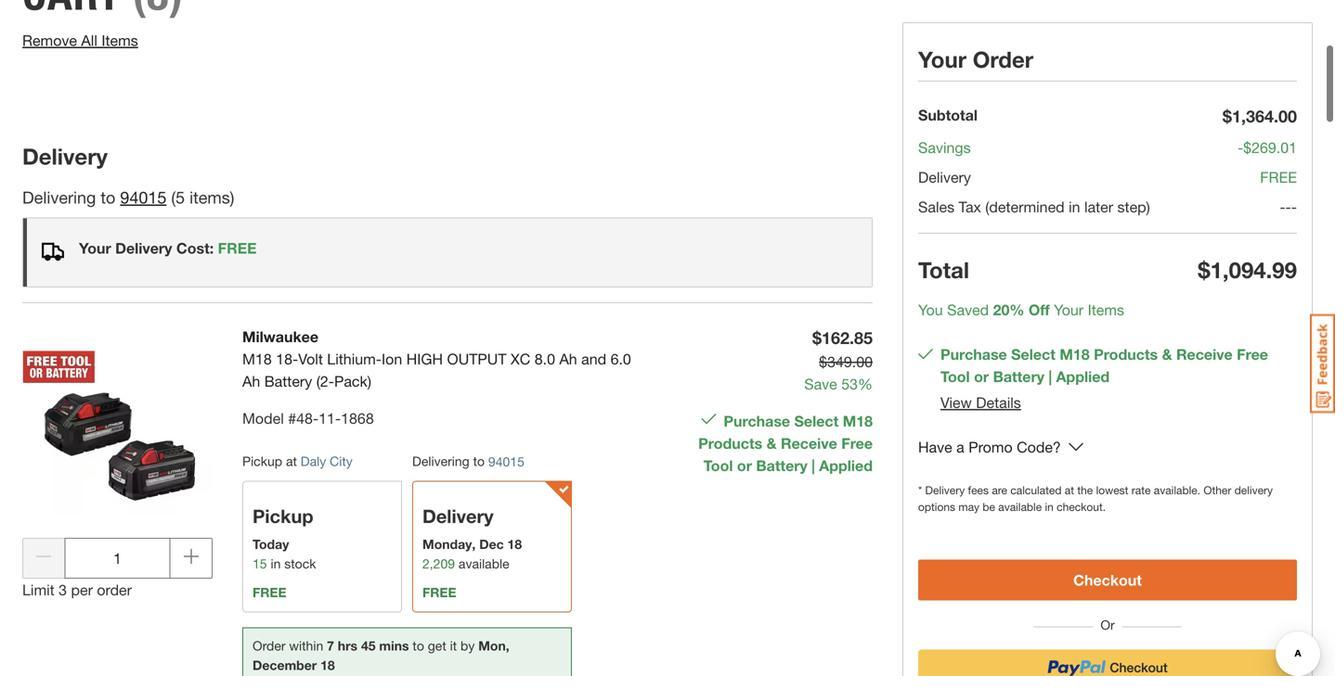 Task type: locate. For each thing, give the bounding box(es) containing it.
select for purchase select m18 products & receive free tool or battery
[[1011, 346, 1056, 364]]

1 vertical spatial free
[[841, 435, 873, 453]]

pickup for pickup today 15 in stock
[[253, 505, 313, 528]]

to left get
[[413, 639, 424, 654]]

0 vertical spatial products
[[1094, 346, 1158, 364]]

pickup today 15 in stock
[[253, 505, 316, 572]]

your delivery cost: free
[[79, 239, 257, 257]]

1 horizontal spatial receive
[[1176, 346, 1233, 364]]

select down off
[[1011, 346, 1056, 364]]

0 vertical spatial tool
[[941, 368, 970, 386]]

available.
[[1154, 484, 1201, 497]]

15
[[253, 556, 267, 572]]

saved
[[947, 301, 989, 319]]

battery down 18-
[[264, 373, 312, 390]]

1 vertical spatial or
[[737, 457, 752, 475]]

or
[[974, 368, 989, 386], [737, 457, 752, 475]]

to for delivering to 94015 ( 5 item s )
[[101, 187, 115, 207]]

in left the later
[[1069, 198, 1080, 216]]

0 vertical spatial receive
[[1176, 346, 1233, 364]]

0 vertical spatial in
[[1069, 198, 1080, 216]]

your for your order
[[918, 46, 967, 72]]

are
[[992, 484, 1007, 497]]

available down calculated
[[998, 501, 1042, 514]]

products inside the purchase select m18 products & receive free tool or battery
[[1094, 346, 1158, 364]]

0 horizontal spatial battery
[[264, 373, 312, 390]]

0 horizontal spatial 94015
[[120, 187, 167, 207]]

2 vertical spatial to
[[413, 639, 424, 654]]

you
[[918, 301, 943, 319]]

items
[[102, 31, 138, 49]]

0 vertical spatial available
[[998, 501, 1042, 514]]

1 horizontal spatial at
[[1065, 484, 1074, 497]]

1 horizontal spatial products
[[1094, 346, 1158, 364]]

mon, december 18
[[253, 639, 509, 673]]

fees
[[968, 484, 989, 497]]

receive for purchase select m18 products & receive free tool or battery
[[1176, 346, 1233, 364]]

to for delivering to 94015
[[473, 454, 485, 469]]

0 vertical spatial delivering
[[22, 187, 96, 207]]

available
[[998, 501, 1042, 514], [459, 556, 509, 572]]

0 vertical spatial pickup
[[242, 454, 282, 469]]

to inside the delivering to 94015
[[473, 454, 485, 469]]

1 vertical spatial |
[[812, 457, 815, 475]]

2 horizontal spatial m18
[[1060, 346, 1090, 364]]

promo
[[969, 439, 1013, 456]]

products for purchase select m18 products & receive free tool or battery | applied
[[698, 435, 762, 453]]

applied down 53%
[[819, 457, 873, 475]]

0 horizontal spatial or
[[737, 457, 752, 475]]

increment image
[[184, 550, 198, 565]]

1 vertical spatial delivering
[[412, 454, 470, 469]]

free down 53%
[[841, 435, 873, 453]]

1 vertical spatial 94015 link
[[488, 452, 524, 472]]

in right "15"
[[271, 556, 281, 572]]

pickup
[[242, 454, 282, 469], [253, 505, 313, 528]]

94015 left (
[[120, 187, 167, 207]]

your for your delivery cost: free
[[79, 239, 111, 257]]

tool for purchase select m18 products & receive free tool or battery
[[941, 368, 970, 386]]

products
[[1094, 346, 1158, 364], [698, 435, 762, 453]]

0 horizontal spatial ah
[[242, 373, 260, 390]]

0 horizontal spatial m18
[[242, 350, 272, 368]]

ah up model
[[242, 373, 260, 390]]

in down calculated
[[1045, 501, 1054, 514]]

1 horizontal spatial &
[[1162, 346, 1172, 364]]

free right cost:
[[218, 239, 257, 257]]

94015 link
[[120, 187, 167, 207], [488, 452, 524, 472]]

free
[[1260, 169, 1297, 186], [218, 239, 257, 257], [253, 585, 286, 600], [422, 585, 456, 600]]

94015 link up dec 18
[[488, 452, 524, 472]]

receive for purchase select m18 products & receive free tool or battery | applied
[[781, 435, 837, 453]]

| applied
[[1045, 368, 1110, 386]]

free for purchase select m18 products & receive free tool or battery | applied
[[841, 435, 873, 453]]

receive inside the purchase select m18 products & receive free tool or battery
[[1176, 346, 1233, 364]]

1 vertical spatial pickup
[[253, 505, 313, 528]]

1 vertical spatial your
[[79, 239, 111, 257]]

free
[[1237, 346, 1268, 364], [841, 435, 873, 453]]

remove all items
[[22, 31, 138, 49]]

limit
[[22, 582, 54, 599]]

it
[[450, 639, 457, 654]]

1 horizontal spatial 94015
[[488, 454, 524, 470]]

0 horizontal spatial your
[[79, 239, 111, 257]]

94015 inside the delivering to 94015
[[488, 454, 524, 470]]

select for purchase select m18 products & receive free tool or battery | applied
[[794, 413, 839, 430]]

cost:
[[176, 239, 214, 257]]

delivery inside * delivery fees are calculated at the lowest rate available. other delivery options may be available in checkout.
[[925, 484, 965, 497]]

model
[[242, 410, 284, 427]]

or
[[1093, 618, 1122, 633]]

0 vertical spatial select
[[1011, 346, 1056, 364]]

purchase inside the purchase select m18 products & receive free tool or battery
[[941, 346, 1007, 364]]

delivering for delivering to 94015
[[412, 454, 470, 469]]

0 horizontal spatial available
[[459, 556, 509, 572]]

0 vertical spatial ah
[[559, 350, 577, 368]]

1 vertical spatial in
[[1045, 501, 1054, 514]]

0 vertical spatial purchase
[[941, 346, 1007, 364]]

1 horizontal spatial delivering
[[412, 454, 470, 469]]

delivery up options
[[925, 484, 965, 497]]

mon,
[[478, 639, 509, 654]]

0 vertical spatial order
[[973, 46, 1033, 72]]

order up december 18
[[253, 639, 286, 654]]

1 vertical spatial applied
[[819, 457, 873, 475]]

$269.01
[[1243, 139, 1297, 156]]

view details button
[[941, 394, 1021, 412]]

free left feedback link image
[[1237, 346, 1268, 364]]

0 horizontal spatial tool
[[704, 457, 733, 475]]

hrs
[[338, 639, 358, 654]]

delivery up monday,
[[422, 505, 494, 528]]

48-
[[296, 410, 319, 427]]

-
[[1238, 139, 1243, 156], [1280, 198, 1286, 216], [1286, 198, 1291, 216], [1291, 198, 1297, 216]]

pack)
[[334, 373, 371, 390]]

receive inside 'purchase select m18 products & receive free tool or battery | applied'
[[781, 435, 837, 453]]

| down save
[[812, 457, 815, 475]]

step)
[[1117, 198, 1150, 216]]

0 horizontal spatial select
[[794, 413, 839, 430]]

0 horizontal spatial receive
[[781, 435, 837, 453]]

1 vertical spatial to
[[473, 454, 485, 469]]

battery down save
[[756, 457, 808, 475]]

0 vertical spatial applied
[[1056, 368, 1110, 386]]

delivery monday, dec 18 2,209 available
[[422, 505, 522, 572]]

s up the purchase select m18 products & receive free tool or battery
[[1117, 301, 1124, 319]]

1 vertical spatial tool
[[704, 457, 733, 475]]

pickup up today
[[253, 505, 313, 528]]

applied down item
[[1056, 368, 1110, 386]]

delivering inside the delivering to 94015
[[412, 454, 470, 469]]

at left the
[[1065, 484, 1074, 497]]

to up delivery monday, dec 18 2,209 available
[[473, 454, 485, 469]]

1 horizontal spatial available
[[998, 501, 1042, 514]]

1 vertical spatial products
[[698, 435, 762, 453]]

(2-
[[316, 373, 334, 390]]

0 vertical spatial &
[[1162, 346, 1172, 364]]

to left (
[[101, 187, 115, 207]]

purchase inside 'purchase select m18 products & receive free tool or battery | applied'
[[724, 413, 790, 430]]

1 horizontal spatial m18
[[843, 413, 873, 430]]

0 horizontal spatial at
[[286, 454, 297, 469]]

2 horizontal spatial battery
[[993, 368, 1045, 386]]

details
[[976, 394, 1021, 412]]

may
[[959, 501, 980, 514]]

2 horizontal spatial in
[[1069, 198, 1080, 216]]

1 vertical spatial &
[[767, 435, 777, 453]]

0 horizontal spatial free
[[841, 435, 873, 453]]

free down 2,209
[[422, 585, 456, 600]]

0 vertical spatial |
[[1049, 368, 1052, 386]]

m18 for purchase select m18 products & receive free tool or battery | applied
[[843, 413, 873, 430]]

1 horizontal spatial free
[[1237, 346, 1268, 364]]

0 horizontal spatial to
[[101, 187, 115, 207]]

in for sales
[[1069, 198, 1080, 216]]

0 horizontal spatial in
[[271, 556, 281, 572]]

None text field
[[65, 538, 170, 579]]

18-
[[276, 350, 298, 368]]

your up subtotal
[[918, 46, 967, 72]]

0 horizontal spatial s
[[222, 187, 230, 207]]

0 horizontal spatial delivering
[[22, 187, 96, 207]]

or inside the purchase select m18 products & receive free tool or battery
[[974, 368, 989, 386]]

0 horizontal spatial |
[[812, 457, 815, 475]]

at left daly on the bottom left of the page
[[286, 454, 297, 469]]

item
[[1088, 301, 1117, 319]]

| down off
[[1049, 368, 1052, 386]]

1 vertical spatial 94015
[[488, 454, 524, 470]]

to
[[101, 187, 115, 207], [473, 454, 485, 469], [413, 639, 424, 654]]

s
[[222, 187, 230, 207], [1117, 301, 1124, 319]]

1 vertical spatial receive
[[781, 435, 837, 453]]

1868
[[341, 410, 374, 427]]

94015 for delivering to 94015 ( 5 item s )
[[120, 187, 167, 207]]

get
[[428, 639, 446, 654]]

0 horizontal spatial &
[[767, 435, 777, 453]]

m18 down 53%
[[843, 413, 873, 430]]

tax
[[959, 198, 981, 216]]

1 horizontal spatial tool
[[941, 368, 970, 386]]

1 vertical spatial purchase
[[724, 413, 790, 430]]

m18 inside the milwaukee m18 18-volt lithium-ion high output xc 8.0 ah and 6.0 ah battery (2-pack)
[[242, 350, 272, 368]]

94015 link left (
[[120, 187, 167, 207]]

milwaukee
[[242, 328, 318, 346]]

in inside pickup today 15 in stock
[[271, 556, 281, 572]]

m18 up | applied
[[1060, 346, 1090, 364]]

battery up details
[[993, 368, 1045, 386]]

or for purchase select m18 products & receive free tool or battery
[[974, 368, 989, 386]]

1 vertical spatial select
[[794, 413, 839, 430]]

your right off
[[1054, 301, 1084, 319]]

tool
[[941, 368, 970, 386], [704, 457, 733, 475]]

m18 left 18-
[[242, 350, 272, 368]]

limit 3 per order
[[22, 582, 132, 599]]

battery inside 'purchase select m18 products & receive free tool or battery | applied'
[[756, 457, 808, 475]]

0 horizontal spatial 94015 link
[[120, 187, 167, 207]]

1 vertical spatial s
[[1117, 301, 1124, 319]]

order
[[97, 582, 132, 599]]

in inside * delivery fees are calculated at the lowest rate available. other delivery options may be available in checkout.
[[1045, 501, 1054, 514]]

m18 inside the purchase select m18 products & receive free tool or battery
[[1060, 346, 1090, 364]]

0 vertical spatial your
[[918, 46, 967, 72]]

2 vertical spatial in
[[271, 556, 281, 572]]

0 vertical spatial 94015
[[120, 187, 167, 207]]

1 vertical spatial available
[[459, 556, 509, 572]]

& inside 'purchase select m18 products & receive free tool or battery | applied'
[[767, 435, 777, 453]]

ah right 8.0
[[559, 350, 577, 368]]

products inside 'purchase select m18 products & receive free tool or battery | applied'
[[698, 435, 762, 453]]

checkout.
[[1057, 501, 1106, 514]]

pickup down model
[[242, 454, 282, 469]]

select inside the purchase select m18 products & receive free tool or battery
[[1011, 346, 1056, 364]]

m18 inside 'purchase select m18 products & receive free tool or battery | applied'
[[843, 413, 873, 430]]

available inside * delivery fees are calculated at the lowest rate available. other delivery options may be available in checkout.
[[998, 501, 1042, 514]]

0 horizontal spatial order
[[253, 639, 286, 654]]

& inside the purchase select m18 products & receive free tool or battery
[[1162, 346, 1172, 364]]

select down save
[[794, 413, 839, 430]]

1 horizontal spatial applied
[[1056, 368, 1110, 386]]

0 horizontal spatial products
[[698, 435, 762, 453]]

1 vertical spatial at
[[1065, 484, 1074, 497]]

battery inside the purchase select m18 products & receive free tool or battery
[[993, 368, 1045, 386]]

|
[[1049, 368, 1052, 386], [812, 457, 815, 475]]

0 vertical spatial 94015 link
[[120, 187, 167, 207]]

order
[[973, 46, 1033, 72], [253, 639, 286, 654]]

by
[[461, 639, 475, 654]]

battery for purchase select m18 products & receive free tool or battery | applied
[[756, 457, 808, 475]]

1 horizontal spatial to
[[413, 639, 424, 654]]

1 horizontal spatial 94015 link
[[488, 452, 524, 472]]

$1,094.99
[[1198, 257, 1297, 283]]

2 horizontal spatial to
[[473, 454, 485, 469]]

$1,364.00
[[1223, 106, 1297, 126]]

delivery up delivering to 94015 ( 5 item s )
[[22, 143, 108, 169]]

your inside alert
[[79, 239, 111, 257]]

free inside 'purchase select m18 products & receive free tool or battery | applied'
[[841, 435, 873, 453]]

s right the 5 at top left
[[222, 187, 230, 207]]

xc
[[511, 350, 530, 368]]

1 vertical spatial ah
[[242, 373, 260, 390]]

1 horizontal spatial battery
[[756, 457, 808, 475]]

alert containing your delivery cost:
[[22, 218, 873, 288]]

0 vertical spatial or
[[974, 368, 989, 386]]

calculated
[[1010, 484, 1062, 497]]

6.0
[[611, 350, 631, 368]]

1 horizontal spatial in
[[1045, 501, 1054, 514]]

)
[[230, 187, 234, 207]]

94015 up dec 18
[[488, 454, 524, 470]]

or inside 'purchase select m18 products & receive free tool or battery | applied'
[[737, 457, 752, 475]]

select inside 'purchase select m18 products & receive free tool or battery | applied'
[[794, 413, 839, 430]]

1 vertical spatial order
[[253, 639, 286, 654]]

0 horizontal spatial purchase
[[724, 413, 790, 430]]

1 horizontal spatial your
[[918, 46, 967, 72]]

your down delivering to 94015 ( 5 item s )
[[79, 239, 111, 257]]

0 vertical spatial free
[[1237, 346, 1268, 364]]

1 horizontal spatial s
[[1117, 301, 1124, 319]]

alert
[[22, 218, 873, 288]]

tool inside the purchase select m18 products & receive free tool or battery
[[941, 368, 970, 386]]

(determined
[[985, 198, 1065, 216]]

available down dec 18
[[459, 556, 509, 572]]

0 vertical spatial s
[[222, 187, 230, 207]]

delivery left cost:
[[115, 239, 172, 257]]

1 horizontal spatial select
[[1011, 346, 1056, 364]]

m18
[[1060, 346, 1090, 364], [242, 350, 272, 368], [843, 413, 873, 430]]

1 horizontal spatial or
[[974, 368, 989, 386]]

free inside the purchase select m18 products & receive free tool or battery
[[1237, 346, 1268, 364]]

purchase select m18 products & receive free tool or battery | applied
[[698, 413, 873, 475]]

94015
[[120, 187, 167, 207], [488, 454, 524, 470]]

0 horizontal spatial applied
[[819, 457, 873, 475]]

at
[[286, 454, 297, 469], [1065, 484, 1074, 497]]

volt
[[298, 350, 323, 368]]

pickup inside pickup today 15 in stock
[[253, 505, 313, 528]]

in for pickup
[[271, 556, 281, 572]]

tool inside 'purchase select m18 products & receive free tool or battery | applied'
[[704, 457, 733, 475]]

order up subtotal
[[973, 46, 1033, 72]]

december 18
[[253, 658, 335, 673]]

& for purchase select m18 products & receive free tool or battery
[[1162, 346, 1172, 364]]

1 horizontal spatial purchase
[[941, 346, 1007, 364]]

2 vertical spatial your
[[1054, 301, 1084, 319]]

0 vertical spatial to
[[101, 187, 115, 207]]



Task type: vqa. For each thing, say whether or not it's contained in the screenshot.
shop.
no



Task type: describe. For each thing, give the bounding box(es) containing it.
1 horizontal spatial order
[[973, 46, 1033, 72]]

your order
[[918, 46, 1033, 72]]

total
[[918, 257, 969, 283]]

options
[[918, 501, 955, 514]]

applied inside 'purchase select m18 products & receive free tool or battery | applied'
[[819, 457, 873, 475]]

remove
[[22, 31, 77, 49]]

sales tax (determined in later step)
[[918, 198, 1150, 216]]

high
[[406, 350, 443, 368]]

at inside * delivery fees are calculated at the lowest rate available. other delivery options may be available in checkout.
[[1065, 484, 1074, 497]]

1 horizontal spatial |
[[1049, 368, 1052, 386]]

battery inside the milwaukee m18 18-volt lithium-ion high output xc 8.0 ah and 6.0 ah battery (2-pack)
[[264, 373, 312, 390]]

mins
[[379, 639, 409, 654]]

20%
[[993, 301, 1025, 319]]

7
[[327, 639, 334, 654]]

view details
[[941, 394, 1021, 412]]

item
[[189, 187, 222, 207]]

lowest
[[1096, 484, 1129, 497]]

model # 48-11-1868
[[242, 410, 374, 427]]

lithium-
[[327, 350, 382, 368]]

*
[[918, 484, 922, 497]]

monday,
[[422, 537, 476, 552]]

save
[[804, 375, 837, 393]]

or for purchase select m18 products & receive free tool or battery | applied
[[737, 457, 752, 475]]

checkout button
[[918, 560, 1297, 601]]

delivery
[[1235, 484, 1273, 497]]

the
[[1077, 484, 1093, 497]]

stock
[[284, 556, 316, 572]]

subtotal
[[918, 106, 978, 124]]

0 vertical spatial at
[[286, 454, 297, 469]]

view
[[941, 394, 972, 412]]

delivery down savings
[[918, 169, 971, 186]]

a
[[957, 439, 964, 456]]

city
[[330, 454, 353, 469]]

within
[[289, 639, 323, 654]]

s for item
[[222, 187, 230, 207]]

daly city button
[[301, 454, 353, 469]]

$162.85
[[812, 328, 873, 348]]

later
[[1084, 198, 1113, 216]]

#
[[288, 410, 296, 427]]

$349.00
[[819, 353, 873, 371]]

sales
[[918, 198, 955, 216]]

m18 for purchase select m18 products & receive free tool or battery
[[1060, 346, 1090, 364]]

available inside delivery monday, dec 18 2,209 available
[[459, 556, 509, 572]]

free inside alert
[[218, 239, 257, 257]]

you saved 20% off your item s
[[918, 301, 1124, 319]]

| inside 'purchase select m18 products & receive free tool or battery | applied'
[[812, 457, 815, 475]]

53%
[[841, 375, 873, 393]]

tool for purchase select m18 products & receive free tool or battery | applied
[[704, 457, 733, 475]]

feedback link image
[[1310, 314, 1335, 414]]

pickup for pickup at daly city
[[242, 454, 282, 469]]

* delivery fees are calculated at the lowest rate available. other delivery options may be available in checkout.
[[918, 484, 1273, 514]]

have
[[918, 439, 952, 456]]

2,209
[[422, 556, 455, 572]]

remove all items link
[[22, 31, 138, 49]]

order within 7 hrs 45 mins to get it by
[[253, 639, 478, 654]]

45
[[361, 639, 376, 654]]

2 horizontal spatial your
[[1054, 301, 1084, 319]]

savings
[[918, 139, 971, 156]]

purchase for purchase select m18 products & receive free tool or battery | applied
[[724, 413, 790, 430]]

-$269.01
[[1238, 139, 1297, 156]]

$162.85 $349.00 save 53%
[[804, 328, 873, 393]]

decrement image
[[36, 550, 51, 565]]

other
[[1204, 484, 1232, 497]]

8.0
[[535, 350, 555, 368]]

all
[[81, 31, 97, 49]]

94015 for delivering to 94015
[[488, 454, 524, 470]]

5
[[176, 187, 185, 207]]

and
[[581, 350, 606, 368]]

product image
[[22, 326, 213, 516]]

(
[[171, 187, 176, 207]]

11-
[[319, 410, 341, 427]]

products for purchase select m18 products & receive free tool or battery
[[1094, 346, 1158, 364]]

free down "15"
[[253, 585, 286, 600]]

output
[[447, 350, 507, 368]]

delivering to 94015 ( 5 item s )
[[22, 187, 234, 207]]

ion
[[382, 350, 402, 368]]

battery for purchase select m18 products & receive free tool or battery
[[993, 368, 1045, 386]]

free down $269.01
[[1260, 169, 1297, 186]]

code?
[[1017, 439, 1061, 456]]

purchase for purchase select m18 products & receive free tool or battery
[[941, 346, 1007, 364]]

dec 18
[[479, 537, 522, 552]]

delivery inside delivery monday, dec 18 2,209 available
[[422, 505, 494, 528]]

today
[[253, 537, 289, 552]]

& for purchase select m18 products & receive free tool or battery | applied
[[767, 435, 777, 453]]

purchase select m18 products & receive free tool or battery
[[941, 346, 1268, 386]]

have a promo code? link
[[918, 436, 1061, 460]]

3
[[59, 582, 67, 599]]

---
[[1280, 198, 1297, 216]]

delivering for delivering to 94015 ( 5 item s )
[[22, 187, 96, 207]]

s for item
[[1117, 301, 1124, 319]]

per
[[71, 582, 93, 599]]

rate
[[1132, 484, 1151, 497]]

free for purchase select m18 products & receive free tool or battery
[[1237, 346, 1268, 364]]

milwaukee m18 18-volt lithium-ion high output xc 8.0 ah and 6.0 ah battery (2-pack)
[[242, 328, 631, 390]]

checkout
[[1073, 572, 1142, 590]]

be
[[983, 501, 995, 514]]

1 horizontal spatial ah
[[559, 350, 577, 368]]



